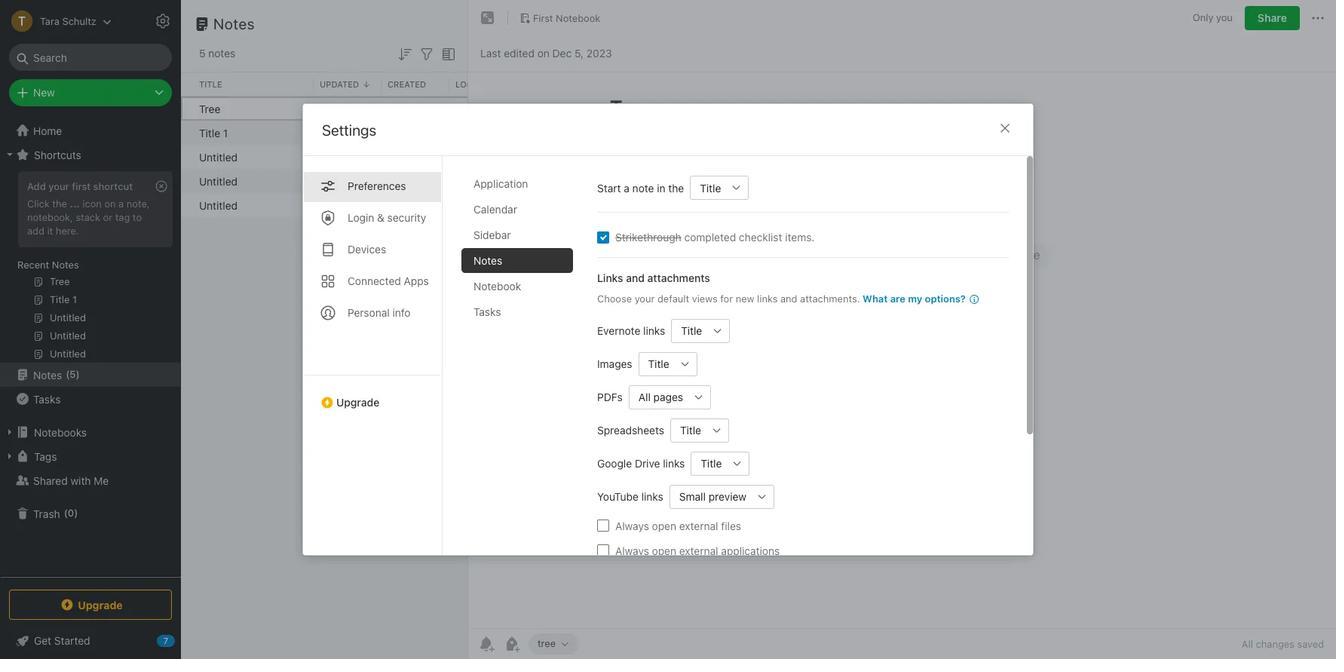 Task type: vqa. For each thing, say whether or not it's contained in the screenshot.


Task type: describe. For each thing, give the bounding box(es) containing it.
google drive links
[[597, 457, 685, 470]]

notes inside notes ( 5 )
[[33, 368, 62, 381]]

new
[[33, 86, 55, 99]]

google
[[597, 457, 632, 470]]

applications
[[721, 544, 780, 557]]

updated
[[320, 79, 359, 89]]

Note Editor text field
[[468, 72, 1336, 628]]

preferences
[[348, 179, 406, 192]]

last
[[480, 46, 501, 59]]

28
[[342, 126, 355, 139]]

on inside icon on a note, notebook, stack or tag to add it here.
[[104, 198, 116, 210]]

first inside "button"
[[533, 12, 553, 24]]

5 inside the note list element
[[199, 47, 206, 60]]

first notebook button
[[514, 8, 606, 29]]

tree
[[538, 637, 556, 649]]

images
[[597, 357, 632, 370]]

1 nov 14 from the left
[[320, 175, 353, 187]]

) for notes
[[76, 368, 80, 380]]

last edited on dec 5, 2023
[[480, 46, 612, 59]]

( for trash
[[64, 507, 68, 519]]

or
[[103, 211, 112, 223]]

notebooks link
[[0, 420, 180, 444]]

notebook inside notebook 'tab'
[[474, 280, 521, 293]]

notes inside the note list element
[[213, 15, 255, 32]]

tasks inside button
[[33, 393, 61, 405]]

with
[[71, 474, 91, 487]]

1 13 from the left
[[342, 199, 353, 212]]

notebook for nov 13
[[480, 199, 527, 212]]

trash
[[33, 507, 60, 520]]

to
[[133, 211, 142, 223]]

external for applications
[[679, 544, 718, 557]]

all for all changes saved
[[1242, 638, 1253, 650]]

calendar tab
[[462, 197, 573, 222]]

first notebook for nov 13
[[456, 199, 527, 212]]

Choose default view option for Spreadsheets field
[[670, 418, 729, 442]]

sidebar tab
[[462, 222, 573, 247]]

2023
[[587, 46, 612, 59]]

group inside 'tree'
[[0, 167, 180, 369]]

tab list for start a note in the
[[462, 171, 585, 555]]

nov 28
[[320, 126, 355, 139]]

it
[[47, 225, 53, 237]]

your for first
[[48, 180, 69, 192]]

1 min ago
[[388, 102, 434, 115]]

first for nov 14
[[456, 175, 477, 187]]

2 nov 13 from the left
[[388, 199, 421, 212]]

5 notes
[[199, 47, 236, 60]]

( for notes
[[66, 368, 70, 380]]

notebook for nov 27
[[480, 150, 527, 163]]

untitled for nov 27
[[199, 150, 238, 163]]

5,
[[575, 46, 584, 59]]

1 27 from the left
[[342, 150, 354, 163]]

tree button
[[529, 634, 579, 655]]

Select38548 checkbox
[[597, 231, 609, 243]]

1 nov 13 from the left
[[320, 199, 353, 212]]

now
[[343, 102, 363, 115]]

untitled for nov 13
[[199, 199, 238, 212]]

just now
[[320, 102, 363, 115]]

first notebook inside first notebook "button"
[[533, 12, 601, 24]]

first notebook for nov 14
[[456, 175, 527, 187]]

in
[[657, 181, 666, 194]]

only
[[1193, 12, 1214, 24]]

add
[[27, 180, 46, 192]]

here.
[[56, 225, 79, 237]]

all pages
[[639, 391, 683, 403]]

add
[[27, 225, 44, 237]]

nov left preferences
[[320, 175, 339, 187]]

1 horizontal spatial 1
[[388, 102, 392, 115]]

title up the 'tree'
[[199, 79, 222, 89]]

notebook,
[[27, 211, 73, 223]]

5 inside notes ( 5 )
[[70, 368, 76, 380]]

Always open external files checkbox
[[597, 520, 609, 532]]

checklist
[[739, 231, 782, 244]]

links right drive
[[663, 457, 685, 470]]

icon
[[83, 198, 102, 210]]

notebook tab
[[462, 274, 573, 299]]

shared
[[33, 474, 68, 487]]

views
[[692, 293, 718, 305]]

row group inside the note list element
[[181, 97, 721, 217]]

sidebar
[[474, 229, 511, 241]]

always open external applications
[[615, 544, 780, 557]]

share
[[1258, 11, 1287, 24]]

small
[[679, 490, 706, 503]]

connected apps
[[348, 275, 429, 287]]

completed
[[684, 231, 736, 244]]

tree
[[199, 102, 221, 115]]

always for always open external files
[[615, 519, 649, 532]]

created
[[388, 79, 426, 89]]

always open external files
[[615, 519, 741, 532]]

devices
[[348, 243, 386, 256]]

application tab
[[462, 171, 573, 196]]

1 horizontal spatial a
[[624, 181, 630, 194]]

add a reminder image
[[477, 635, 495, 653]]

default
[[658, 293, 689, 305]]

1 vertical spatial 1
[[223, 126, 228, 139]]

2 13 from the left
[[410, 199, 421, 212]]

trash ( 0 )
[[33, 507, 78, 520]]

0 vertical spatial and
[[626, 272, 645, 284]]

2 14 from the left
[[410, 175, 421, 187]]

start a note in the
[[597, 181, 684, 194]]

stack
[[76, 211, 100, 223]]

the inside group
[[52, 198, 67, 210]]

small preview button
[[670, 485, 750, 509]]

calendar
[[474, 203, 517, 216]]

note
[[633, 181, 654, 194]]

1 vertical spatial settings
[[322, 121, 377, 139]]

shortcuts button
[[0, 143, 180, 167]]

1 nov 27 from the left
[[320, 150, 354, 163]]

click the ...
[[27, 198, 80, 210]]

tags
[[34, 450, 57, 463]]

1 vertical spatial upgrade
[[78, 598, 123, 611]]

nov left the login
[[320, 199, 339, 212]]

1 14 from the left
[[342, 175, 353, 187]]

add your first shortcut
[[27, 180, 133, 192]]

just
[[320, 102, 340, 115]]

2 27 from the left
[[410, 150, 422, 163]]

items.
[[785, 231, 815, 244]]

title for title "button" associated with evernote links
[[681, 324, 702, 337]]

application
[[474, 177, 528, 190]]

pdfs
[[597, 391, 623, 403]]

Choose default view option for Images field
[[638, 352, 697, 376]]

notes inside tab
[[474, 254, 502, 267]]

open for always open external applications
[[652, 544, 677, 557]]

title for title 1
[[199, 126, 220, 139]]

all for all pages
[[639, 391, 651, 403]]

notes tab
[[462, 248, 573, 273]]

login & security
[[348, 211, 426, 224]]

home
[[33, 124, 62, 137]]

connected
[[348, 275, 401, 287]]

info
[[393, 306, 411, 319]]

personal info
[[348, 306, 411, 319]]

start
[[597, 181, 621, 194]]

title for spreadsheets's title "button"
[[680, 424, 701, 437]]

strikethrough completed checklist items.
[[615, 231, 815, 244]]

choose your default views for new links and attachments.
[[597, 293, 860, 305]]

Choose default view option for Google Drive links field
[[691, 451, 750, 476]]



Task type: locate. For each thing, give the bounding box(es) containing it.
1
[[388, 102, 392, 115], [223, 126, 228, 139]]

notes
[[208, 47, 236, 60]]

title button for start a note in the
[[690, 176, 725, 200]]

13 down preferences
[[342, 199, 353, 212]]

title up small preview button at the bottom right
[[701, 457, 722, 470]]

pages
[[654, 391, 683, 403]]

me
[[94, 474, 109, 487]]

0 vertical spatial 1
[[388, 102, 392, 115]]

5 left notes
[[199, 47, 206, 60]]

tab list for application
[[303, 156, 443, 555]]

shared with me link
[[0, 468, 180, 492]]

1 vertical spatial a
[[119, 198, 124, 210]]

2 untitled from the top
[[199, 175, 238, 187]]

external down the always open external files
[[679, 544, 718, 557]]

0 vertical spatial open
[[652, 519, 677, 532]]

title up the all pages 'button'
[[648, 357, 669, 370]]

add tag image
[[503, 635, 521, 653]]

and left attachments.
[[781, 293, 798, 305]]

Choose default view option for Evernote links field
[[671, 319, 730, 343]]

0 horizontal spatial upgrade button
[[9, 590, 172, 620]]

0 vertical spatial tasks
[[474, 305, 501, 318]]

nov 27 down nov 28
[[320, 150, 354, 163]]

0 vertical spatial upgrade
[[336, 396, 380, 409]]

title for title "button" corresponding to images
[[648, 357, 669, 370]]

attachments.
[[800, 293, 860, 305]]

nov up security
[[388, 175, 407, 187]]

27 down 1 min ago
[[410, 150, 422, 163]]

notes
[[213, 15, 255, 32], [474, 254, 502, 267], [52, 259, 79, 271], [33, 368, 62, 381]]

( right trash
[[64, 507, 68, 519]]

attachments
[[647, 272, 710, 284]]

first up "application"
[[456, 150, 477, 163]]

nov 27 up preferences
[[388, 150, 422, 163]]

nov right the &
[[388, 199, 407, 212]]

a
[[624, 181, 630, 194], [119, 198, 124, 210]]

1 horizontal spatial tab list
[[462, 171, 585, 555]]

external
[[679, 519, 718, 532], [679, 544, 718, 557]]

first notebook for 1 min ago
[[456, 102, 527, 115]]

nov 14 up security
[[388, 175, 421, 187]]

expand tags image
[[4, 450, 16, 462]]

0 horizontal spatial and
[[626, 272, 645, 284]]

upgrade inside tab list
[[336, 396, 380, 409]]

first notebook down "application"
[[456, 199, 527, 212]]

settings up 5 notes
[[190, 14, 229, 26]]

notes up notes
[[213, 15, 255, 32]]

nov 14
[[320, 175, 353, 187], [388, 175, 421, 187]]

upgrade button inside tab list
[[303, 375, 442, 415]]

what are my options?
[[863, 293, 966, 305]]

first
[[72, 180, 91, 192]]

choose
[[597, 293, 632, 305]]

1 vertical spatial all
[[1242, 638, 1253, 650]]

title button right "in"
[[690, 176, 725, 200]]

title button for google drive links
[[691, 451, 726, 476]]

links right evernote
[[643, 324, 665, 337]]

) right trash
[[74, 507, 78, 519]]

0 horizontal spatial upgrade
[[78, 598, 123, 611]]

1 horizontal spatial tasks
[[474, 305, 501, 318]]

recent
[[17, 259, 49, 271]]

preview
[[709, 490, 747, 503]]

options?
[[925, 293, 966, 305]]

untitled for nov 14
[[199, 175, 238, 187]]

on inside note window element
[[538, 46, 550, 59]]

expand note image
[[479, 9, 497, 27]]

0 vertical spatial untitled
[[199, 150, 238, 163]]

all left changes
[[1242, 638, 1253, 650]]

open down the always open external files
[[652, 544, 677, 557]]

1 vertical spatial your
[[635, 293, 655, 305]]

login
[[348, 211, 374, 224]]

0 horizontal spatial 14
[[342, 175, 353, 187]]

13 right the &
[[410, 199, 421, 212]]

None search field
[[20, 44, 161, 71]]

1 vertical spatial always
[[615, 544, 649, 557]]

first notebook down location
[[456, 102, 527, 115]]

notebook up 5,
[[556, 12, 601, 24]]

notes down sidebar
[[474, 254, 502, 267]]

0 horizontal spatial nov 14
[[320, 175, 353, 187]]

recent notes
[[17, 259, 79, 271]]

1 horizontal spatial all
[[1242, 638, 1253, 650]]

notes up tasks button
[[33, 368, 62, 381]]

row group containing tree
[[181, 97, 721, 217]]

on left 'dec' on the top left of page
[[538, 46, 550, 59]]

1 horizontal spatial settings
[[322, 121, 377, 139]]

...
[[70, 198, 80, 210]]

drive
[[635, 457, 660, 470]]

Choose default view option for YouTube links field
[[670, 485, 775, 509]]

2 always from the top
[[615, 544, 649, 557]]

1 vertical spatial )
[[74, 507, 78, 519]]

1 untitled from the top
[[199, 150, 238, 163]]

0 vertical spatial (
[[66, 368, 70, 380]]

title button up small preview button at the bottom right
[[691, 451, 726, 476]]

shortcuts
[[34, 148, 81, 161]]

title button down default
[[671, 319, 706, 343]]

icon on a note, notebook, stack or tag to add it here.
[[27, 198, 150, 237]]

Start a new note in the body or title. field
[[690, 176, 749, 200]]

1 horizontal spatial 14
[[410, 175, 421, 187]]

row group
[[181, 72, 796, 97], [181, 97, 721, 217]]

1 vertical spatial the
[[52, 198, 67, 210]]

saved
[[1298, 638, 1324, 650]]

nov 13
[[320, 199, 353, 212], [388, 199, 421, 212]]

1 horizontal spatial nov 14
[[388, 175, 421, 187]]

1 always from the top
[[615, 519, 649, 532]]

1 row group from the top
[[181, 72, 796, 97]]

group containing add your first shortcut
[[0, 167, 180, 369]]

0 horizontal spatial tab list
[[303, 156, 443, 555]]

youtube links
[[597, 490, 664, 503]]

0 horizontal spatial 13
[[342, 199, 353, 212]]

note list element
[[181, 0, 796, 659]]

1 vertical spatial open
[[652, 544, 677, 557]]

you
[[1217, 12, 1233, 24]]

first for nov 27
[[456, 150, 477, 163]]

note window element
[[468, 0, 1336, 659]]

0 horizontal spatial settings
[[190, 14, 229, 26]]

(
[[66, 368, 70, 380], [64, 507, 68, 519]]

untitled
[[199, 150, 238, 163], [199, 175, 238, 187], [199, 199, 238, 212]]

a left note
[[624, 181, 630, 194]]

title for title "button" corresponding to google drive links
[[701, 457, 722, 470]]

0
[[68, 507, 74, 519]]

Search text field
[[20, 44, 161, 71]]

settings tooltip
[[167, 6, 241, 36]]

new button
[[9, 79, 172, 106]]

tree containing home
[[0, 118, 181, 576]]

all pages button
[[629, 385, 687, 409]]

2 nov 27 from the left
[[388, 150, 422, 163]]

tasks down notes ( 5 )
[[33, 393, 61, 405]]

what
[[863, 293, 888, 305]]

your inside group
[[48, 180, 69, 192]]

tasks tab
[[462, 299, 573, 324]]

first up 'calendar'
[[456, 175, 477, 187]]

1 vertical spatial 5
[[70, 368, 76, 380]]

external for files
[[679, 519, 718, 532]]

3 untitled from the top
[[199, 199, 238, 212]]

title button for evernote links
[[671, 319, 706, 343]]

title button
[[690, 176, 725, 200], [671, 319, 706, 343], [638, 352, 673, 376], [670, 418, 705, 442], [691, 451, 726, 476]]

0 vertical spatial on
[[538, 46, 550, 59]]

first up last edited on dec 5, 2023
[[533, 12, 553, 24]]

and right links
[[626, 272, 645, 284]]

apps
[[404, 275, 429, 287]]

27 down 28
[[342, 150, 354, 163]]

title for title "button" related to start a note in the
[[700, 181, 721, 194]]

1 horizontal spatial upgrade
[[336, 396, 380, 409]]

0 horizontal spatial on
[[104, 198, 116, 210]]

ago
[[416, 102, 434, 115]]

) up tasks button
[[76, 368, 80, 380]]

open for always open external files
[[652, 519, 677, 532]]

0 vertical spatial settings
[[190, 14, 229, 26]]

dec
[[553, 46, 572, 59]]

first for 1 min ago
[[456, 102, 477, 115]]

1 horizontal spatial nov 13
[[388, 199, 421, 212]]

upgrade
[[336, 396, 380, 409], [78, 598, 123, 611]]

2 nov 14 from the left
[[388, 175, 421, 187]]

and
[[626, 272, 645, 284], [781, 293, 798, 305]]

0 horizontal spatial the
[[52, 198, 67, 210]]

) inside trash ( 0 )
[[74, 507, 78, 519]]

title button down all pages field at bottom
[[670, 418, 705, 442]]

row group containing title
[[181, 72, 796, 97]]

notes ( 5 )
[[33, 368, 80, 381]]

the left ...
[[52, 198, 67, 210]]

the right "in"
[[668, 181, 684, 194]]

0 horizontal spatial 27
[[342, 150, 354, 163]]

title down "views"
[[681, 324, 702, 337]]

1 vertical spatial on
[[104, 198, 116, 210]]

1 horizontal spatial your
[[635, 293, 655, 305]]

2 open from the top
[[652, 544, 677, 557]]

nov 14 up the login
[[320, 175, 353, 187]]

first down location
[[456, 102, 477, 115]]

title button for spreadsheets
[[670, 418, 705, 442]]

notes right recent
[[52, 259, 79, 271]]

nov 13 right the &
[[388, 199, 421, 212]]

evernote links
[[597, 324, 665, 337]]

1 vertical spatial (
[[64, 507, 68, 519]]

1 horizontal spatial 13
[[410, 199, 421, 212]]

1 horizontal spatial 5
[[199, 47, 206, 60]]

0 vertical spatial a
[[624, 181, 630, 194]]

0 horizontal spatial your
[[48, 180, 69, 192]]

notebook for nov 14
[[480, 175, 527, 187]]

are
[[890, 293, 906, 305]]

notebook down location
[[480, 102, 527, 115]]

close image
[[996, 119, 1014, 137]]

links
[[597, 272, 623, 284]]

0 horizontal spatial all
[[639, 391, 651, 403]]

all inside note window element
[[1242, 638, 1253, 650]]

notebook up tasks tab
[[474, 280, 521, 293]]

tags button
[[0, 444, 180, 468]]

tasks button
[[0, 387, 180, 411]]

always right always open external files option
[[615, 519, 649, 532]]

personal
[[348, 306, 390, 319]]

links and attachments
[[597, 272, 710, 284]]

1 horizontal spatial nov 27
[[388, 150, 422, 163]]

external up 'always open external applications'
[[679, 519, 718, 532]]

tasks
[[474, 305, 501, 318], [33, 393, 61, 405]]

links down drive
[[642, 490, 664, 503]]

0 horizontal spatial 1
[[223, 126, 228, 139]]

notebook up "application"
[[480, 150, 527, 163]]

first up sidebar
[[456, 199, 477, 212]]

nov up preferences
[[388, 150, 407, 163]]

a inside icon on a note, notebook, stack or tag to add it here.
[[119, 198, 124, 210]]

files
[[721, 519, 741, 532]]

shared with me
[[33, 474, 109, 487]]

tasks inside tab
[[474, 305, 501, 318]]

your for default
[[635, 293, 655, 305]]

home link
[[0, 118, 181, 143]]

open up 'always open external applications'
[[652, 519, 677, 532]]

your down 'links and attachments'
[[635, 293, 655, 305]]

first for nov 13
[[456, 199, 477, 212]]

1 vertical spatial and
[[781, 293, 798, 305]]

) inside notes ( 5 )
[[76, 368, 80, 380]]

0 horizontal spatial nov 27
[[320, 150, 354, 163]]

0 horizontal spatial tasks
[[33, 393, 61, 405]]

&
[[377, 211, 385, 224]]

( inside trash ( 0 )
[[64, 507, 68, 519]]

tree
[[0, 118, 181, 576]]

settings
[[190, 14, 229, 26], [322, 121, 377, 139]]

notebook for 1 min ago
[[480, 102, 527, 115]]

title down all pages field at bottom
[[680, 424, 701, 437]]

0 vertical spatial external
[[679, 519, 718, 532]]

first notebook for nov 27
[[456, 150, 527, 163]]

evernote
[[597, 324, 641, 337]]

a up tag
[[119, 198, 124, 210]]

your up the click the ...
[[48, 180, 69, 192]]

1 horizontal spatial the
[[668, 181, 684, 194]]

links right new at the right
[[757, 293, 778, 305]]

on up or
[[104, 198, 116, 210]]

14 up the login
[[342, 175, 353, 187]]

upgrade button
[[303, 375, 442, 415], [9, 590, 172, 620]]

notebook down "application"
[[480, 199, 527, 212]]

1 vertical spatial upgrade button
[[9, 590, 172, 620]]

shortcut
[[93, 180, 133, 192]]

1 horizontal spatial on
[[538, 46, 550, 59]]

tasks down notebook 'tab'
[[474, 305, 501, 318]]

always for always open external applications
[[615, 544, 649, 557]]

strikethrough
[[615, 231, 682, 244]]

all
[[639, 391, 651, 403], [1242, 638, 1253, 650]]

1 horizontal spatial 27
[[410, 150, 422, 163]]

share button
[[1245, 6, 1300, 30]]

Choose default view option for PDFs field
[[629, 385, 711, 409]]

first notebook up 'calendar'
[[456, 175, 527, 187]]

all changes saved
[[1242, 638, 1324, 650]]

notebook up 'calendar'
[[480, 175, 527, 187]]

title button for images
[[638, 352, 673, 376]]

my
[[908, 293, 923, 305]]

expand notebooks image
[[4, 426, 16, 438]]

location
[[456, 79, 498, 89]]

0 horizontal spatial a
[[119, 198, 124, 210]]

( inside notes ( 5 )
[[66, 368, 70, 380]]

0 vertical spatial 5
[[199, 47, 206, 60]]

first notebook up "application"
[[456, 150, 527, 163]]

5 up tasks button
[[70, 368, 76, 380]]

14 up security
[[410, 175, 421, 187]]

tab list containing preferences
[[303, 156, 443, 555]]

your
[[48, 180, 69, 192], [635, 293, 655, 305]]

0 vertical spatial )
[[76, 368, 80, 380]]

1 vertical spatial external
[[679, 544, 718, 557]]

all left pages
[[639, 391, 651, 403]]

0 vertical spatial all
[[639, 391, 651, 403]]

click
[[27, 198, 50, 210]]

settings down now
[[322, 121, 377, 139]]

0 horizontal spatial 5
[[70, 368, 76, 380]]

27
[[342, 150, 354, 163], [410, 150, 422, 163]]

note,
[[127, 198, 150, 210]]

2 vertical spatial untitled
[[199, 199, 238, 212]]

settings inside tooltip
[[190, 14, 229, 26]]

Always open external applications checkbox
[[597, 545, 609, 557]]

for
[[720, 293, 733, 305]]

nov 13 down preferences
[[320, 199, 353, 212]]

) for trash
[[74, 507, 78, 519]]

0 horizontal spatial nov 13
[[320, 199, 353, 212]]

( up tasks button
[[66, 368, 70, 380]]

nov left 28
[[320, 126, 339, 139]]

tab list containing application
[[462, 171, 585, 555]]

settings image
[[154, 12, 172, 30]]

0 vertical spatial your
[[48, 180, 69, 192]]

1 vertical spatial untitled
[[199, 175, 238, 187]]

0 vertical spatial the
[[668, 181, 684, 194]]

notebook inside first notebook "button"
[[556, 12, 601, 24]]

2 row group from the top
[[181, 97, 721, 217]]

group
[[0, 167, 180, 369]]

all inside the all pages 'button'
[[639, 391, 651, 403]]

0 vertical spatial upgrade button
[[303, 375, 442, 415]]

changes
[[1256, 638, 1295, 650]]

youtube
[[597, 490, 639, 503]]

1 horizontal spatial upgrade button
[[303, 375, 442, 415]]

1 open from the top
[[652, 519, 677, 532]]

always right always open external applications option
[[615, 544, 649, 557]]

title button up the all pages 'button'
[[638, 352, 673, 376]]

1 external from the top
[[679, 519, 718, 532]]

on
[[538, 46, 550, 59], [104, 198, 116, 210]]

1 horizontal spatial and
[[781, 293, 798, 305]]

open
[[652, 519, 677, 532], [652, 544, 677, 557]]

nov down nov 28
[[320, 150, 339, 163]]

title right "in"
[[700, 181, 721, 194]]

2 external from the top
[[679, 544, 718, 557]]

0 vertical spatial always
[[615, 519, 649, 532]]

title down the 'tree'
[[199, 126, 220, 139]]

first notebook up 'dec' on the top left of page
[[533, 12, 601, 24]]

notebooks
[[34, 426, 87, 439]]

spreadsheets
[[597, 424, 664, 437]]

1 vertical spatial tasks
[[33, 393, 61, 405]]

tab list
[[303, 156, 443, 555], [462, 171, 585, 555]]



